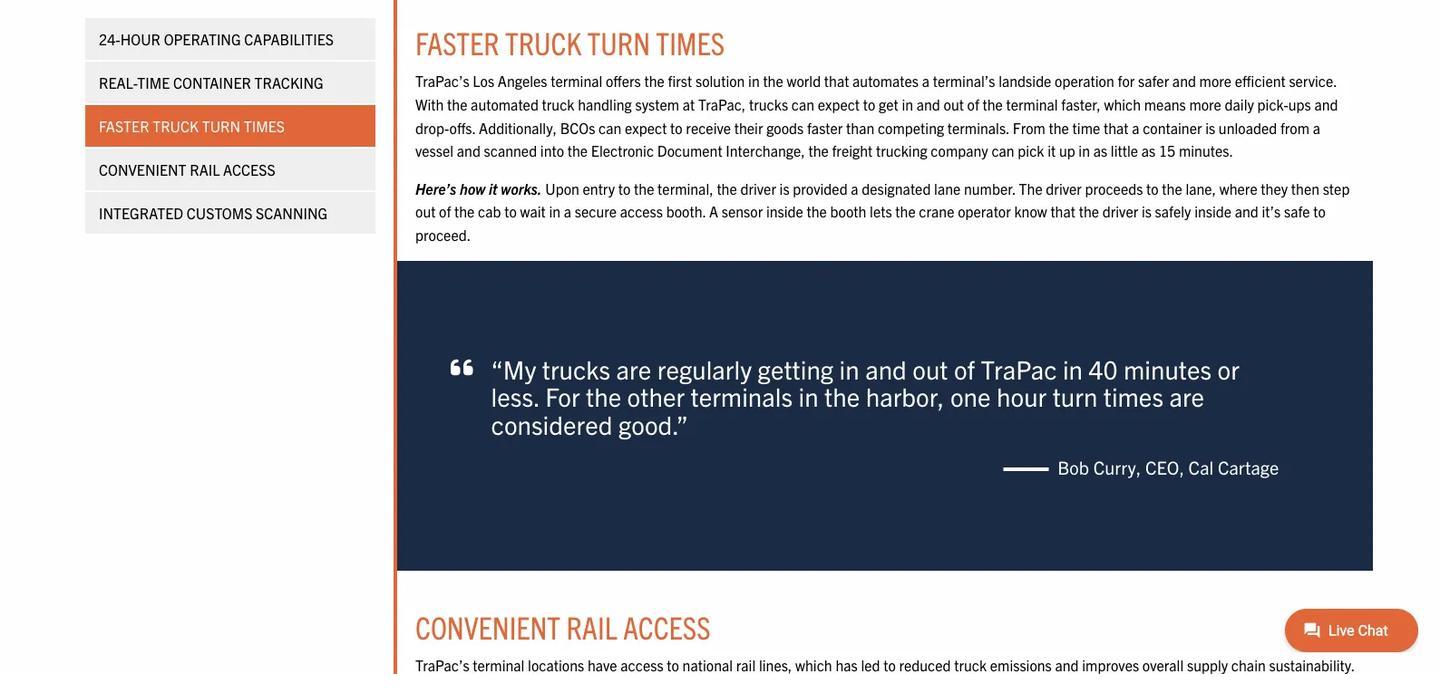 Task type: vqa. For each thing, say whether or not it's contained in the screenshot.
out
yes



Task type: locate. For each thing, give the bounding box(es) containing it.
that inside upon entry to the terminal, the driver is provided a designated lane number. the driver proceeds to the lane, where they then step out of the cab to wait in a secure access booth. a sensor inside the booth lets the crane operator know that the driver is safely inside and it's safe to proceed.
[[1051, 203, 1076, 221]]

0 horizontal spatial rail
[[190, 161, 220, 179]]

0 vertical spatial faster
[[415, 23, 499, 62]]

1 vertical spatial it
[[489, 180, 498, 198]]

driver right the
[[1046, 180, 1082, 198]]

freight
[[832, 142, 873, 160]]

2 as from the left
[[1142, 142, 1156, 160]]

a up booth
[[851, 180, 859, 198]]

1 horizontal spatial as
[[1142, 142, 1156, 160]]

competing
[[878, 119, 944, 137]]

and inside upon entry to the terminal, the driver is provided a designated lane number. the driver proceeds to the lane, where they then step out of the cab to wait in a secure access booth. a sensor inside the booth lets the crane operator know that the driver is safely inside and it's safe to proceed.
[[1235, 203, 1259, 221]]

of inside the trapac's los angeles terminal offers the first solution in the world that automates a terminal's landside operation for safer and more efficient service. with the automated truck handling system at trapac, trucks can expect to get in and out of the terminal faster, which means more daily pick-ups and drop-offs. additionally, bcos can expect to receive their goods faster than competing terminals. from the time that a container is unloaded from a vessel and scanned into the electronic document interchange, the freight trucking company can pick it up in as little as 15 minutes.
[[967, 95, 979, 114]]

as left 15
[[1142, 142, 1156, 160]]

to right entry
[[618, 180, 631, 198]]

15
[[1159, 142, 1176, 160]]

0 horizontal spatial it
[[489, 180, 498, 198]]

can down handling
[[599, 119, 622, 137]]

0 vertical spatial turn
[[587, 23, 650, 62]]

operation
[[1055, 72, 1115, 90]]

are up good."
[[616, 353, 651, 385]]

1 horizontal spatial turn
[[587, 23, 650, 62]]

1 horizontal spatial expect
[[818, 95, 860, 114]]

"my
[[491, 353, 536, 385]]

safely
[[1155, 203, 1191, 221]]

1 horizontal spatial can
[[792, 95, 815, 114]]

to right safe
[[1314, 203, 1326, 221]]

and left "one" at the bottom right of the page
[[865, 353, 907, 385]]

2 vertical spatial is
[[1142, 203, 1152, 221]]

0 horizontal spatial access
[[223, 161, 275, 179]]

is inside the trapac's los angeles terminal offers the first solution in the world that automates a terminal's landside operation for safer and more efficient service. with the automated truck handling system at trapac, trucks can expect to get in and out of the terminal faster, which means more daily pick-ups and drop-offs. additionally, bcos can expect to receive their goods faster than competing terminals. from the time that a container is unloaded from a vessel and scanned into the electronic document interchange, the freight trucking company can pick it up in as little as 15 minutes.
[[1206, 119, 1216, 137]]

the up system
[[644, 72, 665, 90]]

0 horizontal spatial as
[[1094, 142, 1108, 160]]

0 horizontal spatial convenient
[[99, 161, 186, 179]]

out left "one" at the bottom right of the page
[[913, 353, 948, 385]]

1 horizontal spatial driver
[[1046, 180, 1082, 198]]

0 vertical spatial convenient
[[99, 161, 186, 179]]

lane,
[[1186, 180, 1216, 198]]

0 horizontal spatial times
[[244, 117, 285, 135]]

as left little
[[1094, 142, 1108, 160]]

2 vertical spatial of
[[954, 353, 975, 385]]

0 horizontal spatial terminal
[[551, 72, 603, 90]]

good."
[[618, 409, 688, 441]]

it left up
[[1048, 142, 1056, 160]]

1 horizontal spatial inside
[[1195, 203, 1232, 221]]

is
[[1206, 119, 1216, 137], [780, 180, 790, 198], [1142, 203, 1152, 221]]

times up first
[[656, 23, 725, 62]]

times
[[1104, 381, 1164, 413]]

can down world
[[792, 95, 815, 114]]

out down here's
[[415, 203, 436, 221]]

0 horizontal spatial faster
[[99, 117, 149, 135]]

and
[[1173, 72, 1196, 90], [917, 95, 940, 114], [1315, 95, 1338, 114], [457, 142, 481, 160], [1235, 203, 1259, 221], [865, 353, 907, 385]]

with
[[415, 95, 444, 114]]

booth.
[[666, 203, 706, 221]]

can
[[792, 95, 815, 114], [599, 119, 622, 137], [992, 142, 1015, 160]]

faster up trapac's
[[415, 23, 499, 62]]

0 vertical spatial trucks
[[749, 95, 788, 114]]

faster
[[807, 119, 843, 137]]

in
[[748, 72, 760, 90], [902, 95, 913, 114], [1079, 142, 1090, 160], [549, 203, 561, 221], [839, 353, 860, 385], [1063, 353, 1083, 385], [799, 381, 819, 413]]

are left or
[[1169, 381, 1205, 413]]

more up daily
[[1200, 72, 1232, 90]]

convenient rail access link
[[85, 149, 375, 190]]

expect up faster
[[818, 95, 860, 114]]

0 vertical spatial convenient rail access
[[99, 161, 275, 179]]

0 vertical spatial more
[[1200, 72, 1232, 90]]

truck
[[542, 95, 575, 114]]

bob curry, ceo, cal cartage
[[1058, 456, 1279, 479]]

0 horizontal spatial is
[[780, 180, 790, 198]]

the up 'safely'
[[1162, 180, 1182, 198]]

real-
[[99, 73, 137, 92]]

1 vertical spatial faster
[[99, 117, 149, 135]]

0 horizontal spatial inside
[[766, 203, 803, 221]]

to left get
[[863, 95, 876, 114]]

is left 'safely'
[[1142, 203, 1152, 221]]

more left daily
[[1189, 95, 1222, 114]]

from
[[1013, 119, 1046, 137]]

1 vertical spatial trucks
[[542, 353, 611, 385]]

driver up sensor
[[740, 180, 776, 198]]

expect down system
[[625, 119, 667, 137]]

times
[[656, 23, 725, 62], [244, 117, 285, 135]]

efficient
[[1235, 72, 1286, 90]]

0 vertical spatial can
[[792, 95, 815, 114]]

that right know
[[1051, 203, 1076, 221]]

0 vertical spatial of
[[967, 95, 979, 114]]

automates
[[853, 72, 919, 90]]

1 vertical spatial truck
[[153, 117, 199, 135]]

can left pick
[[992, 142, 1015, 160]]

0 horizontal spatial that
[[824, 72, 849, 90]]

1 horizontal spatial times
[[656, 23, 725, 62]]

driver down proceeds at the top right of the page
[[1103, 203, 1138, 221]]

trapac's
[[415, 72, 469, 90]]

integrated customs scanning
[[99, 204, 328, 222]]

and down offs.
[[457, 142, 481, 160]]

that down which
[[1104, 119, 1129, 137]]

cal
[[1189, 456, 1214, 479]]

2 vertical spatial that
[[1051, 203, 1076, 221]]

drop-
[[415, 119, 449, 137]]

1 horizontal spatial truck
[[505, 23, 582, 62]]

electronic
[[591, 142, 654, 160]]

is up 'minutes.'
[[1206, 119, 1216, 137]]

and left it's
[[1235, 203, 1259, 221]]

goods
[[767, 119, 804, 137]]

faster down real-
[[99, 117, 149, 135]]

of left the trapac
[[954, 353, 975, 385]]

in right getting
[[839, 353, 860, 385]]

out
[[944, 95, 964, 114], [415, 203, 436, 221], [913, 353, 948, 385]]

1 inside from the left
[[766, 203, 803, 221]]

means
[[1144, 95, 1186, 114]]

solid image
[[451, 355, 473, 381]]

a
[[922, 72, 930, 90], [1132, 119, 1140, 137], [1313, 119, 1321, 137], [851, 180, 859, 198], [564, 203, 571, 221]]

expect
[[818, 95, 860, 114], [625, 119, 667, 137]]

0 horizontal spatial can
[[599, 119, 622, 137]]

system
[[635, 95, 679, 114]]

0 vertical spatial access
[[223, 161, 275, 179]]

rail
[[190, 161, 220, 179], [566, 608, 617, 647]]

convenient
[[99, 161, 186, 179], [415, 608, 561, 647]]

0 vertical spatial faster truck turn times
[[415, 23, 725, 62]]

faster truck turn times up angeles
[[415, 23, 725, 62]]

truck up angeles
[[505, 23, 582, 62]]

in inside upon entry to the terminal, the driver is provided a designated lane number. the driver proceeds to the lane, where they then step out of the cab to wait in a secure access booth. a sensor inside the booth lets the crane operator know that the driver is safely inside and it's safe to proceed.
[[549, 203, 561, 221]]

minutes
[[1124, 353, 1212, 385]]

the right lets
[[895, 203, 916, 221]]

access
[[620, 203, 663, 221]]

1 horizontal spatial that
[[1051, 203, 1076, 221]]

tracking
[[254, 73, 324, 92]]

to
[[863, 95, 876, 114], [670, 119, 683, 137], [618, 180, 631, 198], [1146, 180, 1159, 198], [504, 203, 517, 221], [1314, 203, 1326, 221]]

1 vertical spatial of
[[439, 203, 451, 221]]

0 vertical spatial rail
[[190, 161, 220, 179]]

ceo,
[[1145, 456, 1185, 479]]

1 vertical spatial rail
[[566, 608, 617, 647]]

for
[[545, 381, 580, 413]]

0 horizontal spatial faster truck turn times
[[99, 117, 285, 135]]

out inside the trapac's los angeles terminal offers the first solution in the world that automates a terminal's landside operation for safer and more efficient service. with the automated truck handling system at trapac, trucks can expect to get in and out of the terminal faster, which means more daily pick-ups and drop-offs. additionally, bcos can expect to receive their goods faster than competing terminals. from the time that a container is unloaded from a vessel and scanned into the electronic document interchange, the freight trucking company can pick it up in as little as 15 minutes.
[[944, 95, 964, 114]]

are
[[616, 353, 651, 385], [1169, 381, 1205, 413]]

document
[[657, 142, 723, 160]]

of up "terminals."
[[967, 95, 979, 114]]

trucks up the considered
[[542, 353, 611, 385]]

it right how
[[489, 180, 498, 198]]

2 inside from the left
[[1195, 203, 1232, 221]]

turn up offers
[[587, 23, 650, 62]]

2 vertical spatial can
[[992, 142, 1015, 160]]

faster
[[415, 23, 499, 62], [99, 117, 149, 135]]

trucking
[[876, 142, 928, 160]]

out inside upon entry to the terminal, the driver is provided a designated lane number. the driver proceeds to the lane, where they then step out of the cab to wait in a secure access booth. a sensor inside the booth lets the crane operator know that the driver is safely inside and it's safe to proceed.
[[415, 203, 436, 221]]

driver
[[740, 180, 776, 198], [1046, 180, 1082, 198], [1103, 203, 1138, 221]]

1 vertical spatial turn
[[202, 117, 240, 135]]

0 horizontal spatial are
[[616, 353, 651, 385]]

is left provided
[[780, 180, 790, 198]]

know
[[1014, 203, 1047, 221]]

1 horizontal spatial it
[[1048, 142, 1056, 160]]

the left the harbor,
[[824, 381, 860, 413]]

1 horizontal spatial terminal
[[1006, 95, 1058, 114]]

0 horizontal spatial convenient rail access
[[99, 161, 275, 179]]

1 vertical spatial expect
[[625, 119, 667, 137]]

the up "terminals."
[[983, 95, 1003, 114]]

trucks up goods
[[749, 95, 788, 114]]

2 vertical spatial out
[[913, 353, 948, 385]]

1 vertical spatial that
[[1104, 119, 1129, 137]]

step
[[1323, 180, 1350, 198]]

1 vertical spatial more
[[1189, 95, 1222, 114]]

1 vertical spatial out
[[415, 203, 436, 221]]

1 vertical spatial faster truck turn times
[[99, 117, 285, 135]]

2 horizontal spatial that
[[1104, 119, 1129, 137]]

cab
[[478, 203, 501, 221]]

landside
[[999, 72, 1052, 90]]

out down terminal's
[[944, 95, 964, 114]]

as
[[1094, 142, 1108, 160], [1142, 142, 1156, 160]]

terminal up truck
[[551, 72, 603, 90]]

0 vertical spatial it
[[1048, 142, 1056, 160]]

scanning
[[256, 204, 328, 222]]

1 horizontal spatial access
[[623, 608, 711, 647]]

1 vertical spatial is
[[780, 180, 790, 198]]

1 vertical spatial can
[[599, 119, 622, 137]]

of up the proceed.
[[439, 203, 451, 221]]

turn
[[587, 23, 650, 62], [202, 117, 240, 135]]

inside down provided
[[766, 203, 803, 221]]

inside
[[766, 203, 803, 221], [1195, 203, 1232, 221]]

truck down time
[[153, 117, 199, 135]]

interchange,
[[726, 142, 805, 160]]

a right from
[[1313, 119, 1321, 137]]

other
[[627, 381, 685, 413]]

convenient inside "link"
[[99, 161, 186, 179]]

0 horizontal spatial truck
[[153, 117, 199, 135]]

2 horizontal spatial can
[[992, 142, 1015, 160]]

0 horizontal spatial trucks
[[542, 353, 611, 385]]

the up a
[[717, 180, 737, 198]]

1 horizontal spatial convenient rail access
[[415, 608, 711, 647]]

times down tracking
[[244, 117, 285, 135]]

1 horizontal spatial faster
[[415, 23, 499, 62]]

2 horizontal spatial driver
[[1103, 203, 1138, 221]]

getting
[[758, 353, 834, 385]]

0 vertical spatial out
[[944, 95, 964, 114]]

in right 'wait'
[[549, 203, 561, 221]]

0 vertical spatial is
[[1206, 119, 1216, 137]]

inside down 'lane,'
[[1195, 203, 1232, 221]]

convenient rail access
[[99, 161, 275, 179], [415, 608, 711, 647]]

trucks inside "my trucks are regularly getting in and out of trapac in 40 minutes or less. for the other terminals in the harbor, one hour turn times are considered good."
[[542, 353, 611, 385]]

of
[[967, 95, 979, 114], [439, 203, 451, 221], [954, 353, 975, 385]]

that right world
[[824, 72, 849, 90]]

2 horizontal spatial is
[[1206, 119, 1216, 137]]

terminal up from
[[1006, 95, 1058, 114]]

terminal
[[551, 72, 603, 90], [1006, 95, 1058, 114]]

trucks
[[749, 95, 788, 114], [542, 353, 611, 385]]

terminal's
[[933, 72, 995, 90]]

1 horizontal spatial trucks
[[749, 95, 788, 114]]

0 horizontal spatial turn
[[202, 117, 240, 135]]

number.
[[964, 180, 1016, 198]]

it inside the trapac's los angeles terminal offers the first solution in the world that automates a terminal's landside operation for safer and more efficient service. with the automated truck handling system at trapac, trucks can expect to get in and out of the terminal faster, which means more daily pick-ups and drop-offs. additionally, bcos can expect to receive their goods faster than competing terminals. from the time that a container is unloaded from a vessel and scanned into the electronic document interchange, the freight trucking company can pick it up in as little as 15 minutes.
[[1048, 142, 1056, 160]]

trucks inside the trapac's los angeles terminal offers the first solution in the world that automates a terminal's landside operation for safer and more efficient service. with the automated truck handling system at trapac, trucks can expect to get in and out of the terminal faster, which means more daily pick-ups and drop-offs. additionally, bcos can expect to receive their goods faster than competing terminals. from the time that a container is unloaded from a vessel and scanned into the electronic document interchange, the freight trucking company can pick it up in as little as 15 minutes.
[[749, 95, 788, 114]]

access inside "link"
[[223, 161, 275, 179]]

handling
[[578, 95, 632, 114]]

faster truck turn times down real-time container tracking
[[99, 117, 285, 135]]

0 vertical spatial terminal
[[551, 72, 603, 90]]

turn down container
[[202, 117, 240, 135]]

1 horizontal spatial convenient
[[415, 608, 561, 647]]

pick
[[1018, 142, 1044, 160]]



Task type: describe. For each thing, give the bounding box(es) containing it.
hour
[[997, 381, 1047, 413]]

the up up
[[1049, 119, 1069, 137]]

0 horizontal spatial driver
[[740, 180, 776, 198]]

of inside "my trucks are regularly getting in and out of trapac in 40 minutes or less. for the other terminals in the harbor, one hour turn times are considered good."
[[954, 353, 975, 385]]

one
[[950, 381, 991, 413]]

terminals.
[[948, 119, 1009, 137]]

the down how
[[454, 203, 475, 221]]

to up 'safely'
[[1146, 180, 1159, 198]]

bob
[[1058, 456, 1089, 479]]

to right cab
[[504, 203, 517, 221]]

lane
[[934, 180, 961, 198]]

little
[[1111, 142, 1138, 160]]

1 vertical spatial convenient
[[415, 608, 561, 647]]

they
[[1261, 180, 1288, 198]]

container
[[173, 73, 251, 92]]

first
[[668, 72, 692, 90]]

safe
[[1284, 203, 1310, 221]]

1 horizontal spatial rail
[[566, 608, 617, 647]]

24-
[[99, 30, 120, 48]]

it's
[[1262, 203, 1281, 221]]

offs.
[[449, 119, 476, 137]]

0 horizontal spatial expect
[[625, 119, 667, 137]]

here's
[[415, 180, 457, 198]]

pick-
[[1258, 95, 1289, 114]]

and right ups
[[1315, 95, 1338, 114]]

which
[[1104, 95, 1141, 114]]

lets
[[870, 203, 892, 221]]

where
[[1220, 180, 1258, 198]]

of inside upon entry to the terminal, the driver is provided a designated lane number. the driver proceeds to the lane, where they then step out of the cab to wait in a secure access booth. a sensor inside the booth lets the crane operator know that the driver is safely inside and it's safe to proceed.
[[439, 203, 451, 221]]

unloaded
[[1219, 119, 1277, 137]]

time
[[1073, 119, 1100, 137]]

wait
[[520, 203, 546, 221]]

terminals
[[691, 381, 793, 413]]

angeles
[[498, 72, 547, 90]]

convenient rail access inside "link"
[[99, 161, 275, 179]]

0 vertical spatial times
[[656, 23, 725, 62]]

and up competing
[[917, 95, 940, 114]]

secure
[[575, 203, 617, 221]]

trapac
[[981, 353, 1057, 385]]

a down upon
[[564, 203, 571, 221]]

trapac's los angeles terminal offers the first solution in the world that automates a terminal's landside operation for safer and more efficient service. with the automated truck handling system at trapac, trucks can expect to get in and out of the terminal faster, which means more daily pick-ups and drop-offs. additionally, bcos can expect to receive their goods faster than competing terminals. from the time that a container is unloaded from a vessel and scanned into the electronic document interchange, the freight trucking company can pick it up in as little as 15 minutes.
[[415, 72, 1338, 160]]

in right solution on the top
[[748, 72, 760, 90]]

1 vertical spatial times
[[244, 117, 285, 135]]

for
[[1118, 72, 1135, 90]]

to up document
[[670, 119, 683, 137]]

real-time container tracking link
[[85, 62, 375, 103]]

24-hour operating capabilities
[[99, 30, 334, 48]]

up
[[1059, 142, 1075, 160]]

the down faster
[[809, 142, 829, 160]]

curry,
[[1094, 456, 1141, 479]]

safer
[[1138, 72, 1169, 90]]

time
[[137, 73, 170, 92]]

scanned
[[484, 142, 537, 160]]

0 vertical spatial truck
[[505, 23, 582, 62]]

1 as from the left
[[1094, 142, 1108, 160]]

turn
[[1053, 381, 1098, 413]]

provided
[[793, 180, 848, 198]]

and up means
[[1173, 72, 1196, 90]]

at
[[683, 95, 695, 114]]

1 vertical spatial terminal
[[1006, 95, 1058, 114]]

here's how it works.
[[415, 180, 542, 198]]

daily
[[1225, 95, 1254, 114]]

the down provided
[[807, 203, 827, 221]]

operator
[[958, 203, 1011, 221]]

a left terminal's
[[922, 72, 930, 90]]

company
[[931, 142, 988, 160]]

the
[[1019, 180, 1043, 198]]

minutes.
[[1179, 142, 1233, 160]]

the left world
[[763, 72, 783, 90]]

proceed.
[[415, 226, 471, 244]]

cartage
[[1218, 456, 1279, 479]]

entry
[[583, 180, 615, 198]]

offers
[[606, 72, 641, 90]]

proceeds
[[1085, 180, 1143, 198]]

24-hour operating capabilities link
[[85, 18, 375, 60]]

ups
[[1289, 95, 1311, 114]]

in left 40
[[1063, 353, 1083, 385]]

1 vertical spatial access
[[623, 608, 711, 647]]

regularly
[[657, 353, 752, 385]]

hour
[[120, 30, 160, 48]]

the up offs.
[[447, 95, 467, 114]]

additionally,
[[479, 119, 557, 137]]

service.
[[1289, 72, 1337, 90]]

in right terminals on the bottom
[[799, 381, 819, 413]]

0 vertical spatial expect
[[818, 95, 860, 114]]

and inside "my trucks are regularly getting in and out of trapac in 40 minutes or less. for the other terminals in the harbor, one hour turn times are considered good."
[[865, 353, 907, 385]]

their
[[734, 119, 763, 137]]

then
[[1291, 180, 1320, 198]]

1 horizontal spatial is
[[1142, 203, 1152, 221]]

los
[[473, 72, 494, 90]]

sensor
[[722, 203, 763, 221]]

automated
[[471, 95, 539, 114]]

the up access
[[634, 180, 654, 198]]

how
[[460, 180, 486, 198]]

integrated customs scanning link
[[85, 192, 375, 234]]

in right get
[[902, 95, 913, 114]]

considered
[[491, 409, 613, 441]]

container
[[1143, 119, 1202, 137]]

a up little
[[1132, 119, 1140, 137]]

trapac,
[[698, 95, 746, 114]]

in right up
[[1079, 142, 1090, 160]]

from
[[1281, 119, 1310, 137]]

the down proceeds at the top right of the page
[[1079, 203, 1099, 221]]

or
[[1218, 353, 1240, 385]]

integrated
[[99, 204, 183, 222]]

"my trucks are regularly getting in and out of trapac in 40 minutes or less. for the other terminals in the harbor, one hour turn times are considered good."
[[491, 353, 1240, 441]]

the down bcos
[[568, 142, 588, 160]]

upon entry to the terminal, the driver is provided a designated lane number. the driver proceeds to the lane, where they then step out of the cab to wait in a secure access booth. a sensor inside the booth lets the crane operator know that the driver is safely inside and it's safe to proceed.
[[415, 180, 1350, 244]]

1 vertical spatial convenient rail access
[[415, 608, 711, 647]]

0 vertical spatial that
[[824, 72, 849, 90]]

out inside "my trucks are regularly getting in and out of trapac in 40 minutes or less. for the other terminals in the harbor, one hour turn times are considered good."
[[913, 353, 948, 385]]

terminal,
[[658, 180, 714, 198]]

real-time container tracking
[[99, 73, 324, 92]]

1 horizontal spatial faster truck turn times
[[415, 23, 725, 62]]

harbor,
[[866, 381, 945, 413]]

works.
[[501, 180, 542, 198]]

capabilities
[[244, 30, 334, 48]]

rail inside "link"
[[190, 161, 220, 179]]

vessel
[[415, 142, 454, 160]]

booth
[[830, 203, 867, 221]]

upon
[[545, 180, 579, 198]]

1 horizontal spatial are
[[1169, 381, 1205, 413]]

the right the for
[[586, 381, 621, 413]]

get
[[879, 95, 899, 114]]



